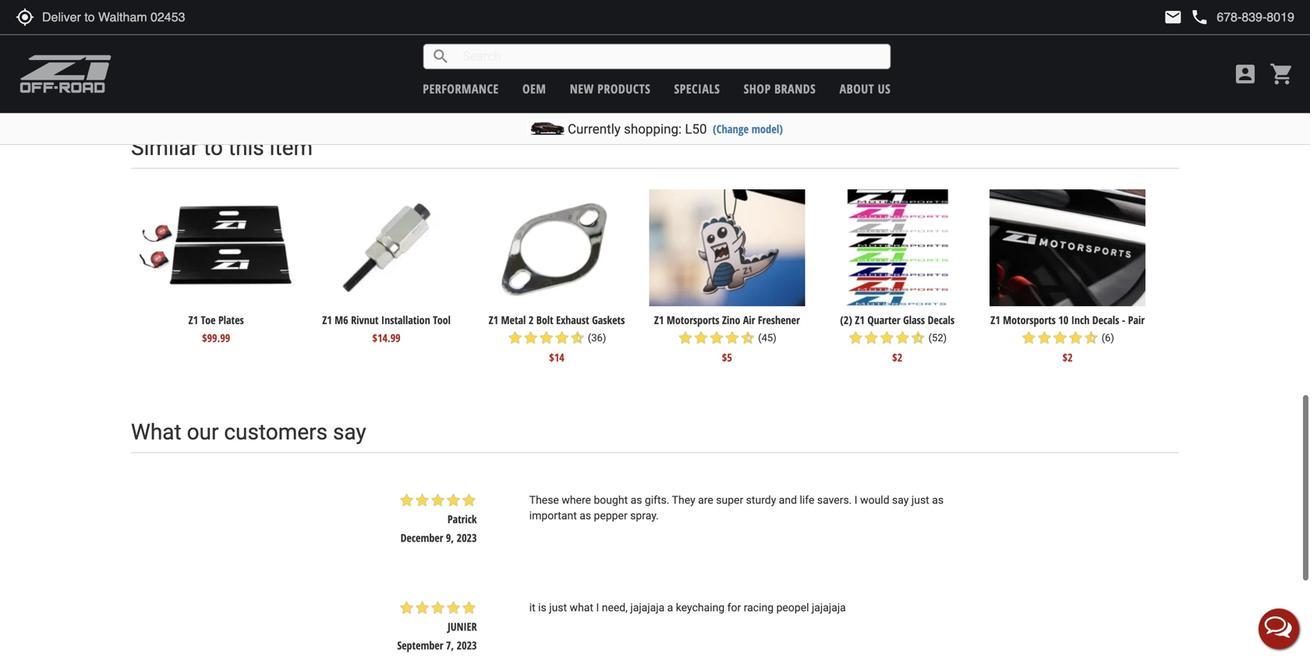 Task type: describe. For each thing, give the bounding box(es) containing it.
model)
[[752, 121, 783, 136]]

similar
[[131, 135, 198, 161]]

i inside the these where bought as gifts. they are super sturdy and life savers. i would say just as important as pepper spray.
[[855, 494, 858, 507]]

shop
[[744, 80, 771, 97]]

my_location
[[16, 8, 34, 27]]

2 jajajaja from the left
[[812, 602, 846, 614]]

m6
[[335, 313, 348, 328]]

(52)
[[928, 332, 947, 344]]

gifts.
[[645, 494, 670, 507]]

z1 motorsports zino air freshener star star star star star_half (45) $5
[[654, 313, 800, 365]]

star_half for z1 motorsports zino air freshener star star star star star_half $5
[[570, 52, 585, 68]]

$14
[[549, 350, 564, 365]]

decals for star
[[1092, 313, 1119, 328]]

$2 inside (2) z1 quarter glass decals star star star star star_half (52) $2
[[892, 350, 902, 365]]

license
[[1032, 35, 1063, 50]]

mail phone
[[1164, 8, 1209, 27]]

shopping_cart link
[[1266, 62, 1295, 87]]

for
[[727, 602, 741, 614]]

bought
[[594, 494, 628, 507]]

what
[[570, 602, 593, 614]]

metal
[[501, 313, 526, 328]]

z1 for z1 m6 rivnut installation tool $14.99
[[322, 313, 332, 328]]

star_half inside z1 metal 2 bolt exhaust gaskets star star star star star_half (36) $14
[[570, 330, 585, 346]]

(6)
[[1102, 332, 1114, 344]]

shop brands link
[[744, 80, 816, 97]]

bolt
[[536, 313, 553, 328]]

life
[[800, 494, 815, 507]]

(45)
[[758, 332, 777, 344]]

(change
[[713, 121, 749, 136]]

us
[[878, 80, 891, 97]]

z1 for z1 metal 2 bolt exhaust gaskets star star star star star_half (36) $14
[[489, 313, 498, 328]]

racing
[[744, 602, 774, 614]]

specials link
[[674, 80, 720, 97]]

our
[[187, 420, 219, 445]]

z1 stuffed plush zino (22)
[[342, 35, 436, 66]]

sheet
[[924, 35, 948, 50]]

tag
[[224, 35, 239, 50]]

phone
[[1190, 8, 1209, 27]]

gaskets
[[592, 313, 625, 328]]

$2 inside z1 motorsports 10 inch decals - pair star star star star star_half (6) $2
[[1063, 350, 1073, 365]]

$99.99
[[202, 331, 230, 346]]

9,
[[446, 531, 454, 546]]

t-
[[759, 35, 767, 50]]

exhaust
[[556, 313, 589, 328]]

about
[[840, 80, 874, 97]]

super
[[716, 494, 743, 507]]

z1 toe plates $99.99
[[188, 313, 244, 346]]

Search search field
[[450, 45, 890, 69]]

decals for (52)
[[928, 313, 955, 328]]

(2) z1 quarter glass decals star star star star star_half (52) $2
[[840, 313, 955, 365]]

z1 key tag
[[194, 35, 239, 50]]

to
[[204, 135, 223, 161]]

a
[[667, 602, 673, 614]]

freshener for z1 motorsports zino air freshener star star star star star_half $5
[[588, 35, 630, 50]]

need,
[[602, 602, 628, 614]]

oem
[[523, 80, 546, 97]]

new products
[[570, 80, 651, 97]]

about us
[[840, 80, 891, 97]]

mail link
[[1164, 8, 1183, 27]]

oem link
[[523, 80, 546, 97]]

what
[[131, 420, 181, 445]]

assorted
[[859, 35, 896, 50]]

$11.23
[[713, 72, 741, 87]]

spec
[[708, 35, 727, 50]]

star_half for (2) z1 quarter glass decals star star star star star_half (52) $2
[[910, 330, 926, 346]]

pepper
[[594, 510, 628, 523]]

z1 for z1 motorsports 10 inch decals - pair star star star star star_half (6) $2
[[991, 313, 1000, 328]]

savers.
[[817, 494, 852, 507]]

(2)
[[840, 313, 852, 328]]

star_half inside z1 motorsports 10 inch decals - pair star star star star star_half (6) $2
[[1084, 330, 1099, 346]]

2
[[529, 313, 534, 328]]

junier
[[448, 619, 477, 634]]

$14.99
[[372, 331, 401, 346]]

toe
[[201, 313, 216, 328]]

1 horizontal spatial as
[[631, 494, 642, 507]]

similar to this item
[[131, 135, 313, 161]]

$5 inside z1 motorsports zino air freshener star star star star star_half $5
[[552, 72, 562, 87]]

star star star star star junier september 7, 2023
[[397, 600, 477, 653]]

are
[[698, 494, 713, 507]]

would
[[860, 494, 890, 507]]

december
[[401, 531, 443, 546]]

just inside the these where bought as gifts. they are super sturdy and life savers. i would say just as important as pepper spray.
[[912, 494, 929, 507]]

key
[[206, 35, 222, 50]]

$9.99
[[886, 53, 909, 68]]

frame
[[1089, 35, 1116, 50]]

shop brands
[[744, 80, 816, 97]]

z1 assorted decal sheet $9.99
[[847, 35, 948, 68]]

plate
[[1065, 35, 1087, 50]]

0 horizontal spatial i
[[596, 602, 599, 614]]

shirt
[[767, 35, 787, 50]]

installation
[[381, 313, 430, 328]]

z1 inside (2) z1 quarter glass decals star star star star star_half (52) $2
[[855, 313, 865, 328]]

z1 motorsports zino air freshener star star star star star_half $5
[[484, 35, 630, 87]]



Task type: locate. For each thing, give the bounding box(es) containing it.
decals inside (2) z1 quarter glass decals star star star star star_half (52) $2
[[928, 313, 955, 328]]

1 vertical spatial $5
[[722, 350, 732, 365]]

star_half up new
[[570, 52, 585, 68]]

z1 inside z1 motorsports zino air freshener star star star star star_half $5
[[484, 35, 494, 50]]

zino for z1 motorsports zino air freshener star star star star star_half (45) $5
[[722, 313, 740, 328]]

0 vertical spatial air
[[573, 35, 585, 50]]

z1 left "license"
[[1019, 35, 1029, 50]]

air for z1 motorsports zino air freshener star star star star star_half $5
[[573, 35, 585, 50]]

stuffed
[[354, 35, 385, 50]]

- inside z1 motorsports 10 inch decals - pair star star star star star_half (6) $2
[[1122, 313, 1126, 328]]

0 horizontal spatial as
[[580, 510, 591, 523]]

0 horizontal spatial zino
[[413, 35, 431, 50]]

decal
[[899, 35, 922, 50]]

1 vertical spatial 2023
[[457, 638, 477, 653]]

z1 inside z1 metal 2 bolt exhaust gaskets star star star star star_half (36) $14
[[489, 313, 498, 328]]

and
[[779, 494, 797, 507]]

z
[[729, 35, 734, 50]]

important
[[529, 510, 577, 523]]

decals
[[928, 313, 955, 328], [1092, 313, 1119, 328]]

z1 left the assorted
[[847, 35, 856, 50]]

0 horizontal spatial freshener
[[588, 35, 630, 50]]

freshener up (45)
[[758, 313, 800, 328]]

10
[[1059, 313, 1069, 328]]

$2 down quarter
[[892, 350, 902, 365]]

freshener
[[588, 35, 630, 50], [758, 313, 800, 328]]

z1 left metal
[[489, 313, 498, 328]]

z1 for z1 stuffed plush zino (22)
[[342, 35, 351, 50]]

where
[[562, 494, 591, 507]]

just right would
[[912, 494, 929, 507]]

jajajaja right peopel
[[812, 602, 846, 614]]

currently
[[568, 121, 621, 137]]

september
[[397, 638, 443, 653]]

2023
[[457, 531, 477, 546], [457, 638, 477, 653]]

1 vertical spatial freshener
[[758, 313, 800, 328]]

0 horizontal spatial jajajaja
[[630, 602, 665, 614]]

z1 inside z1 motorsports 10 inch decals - pair star star star star star_half (6) $2
[[991, 313, 1000, 328]]

motorsports inside z1 motorsports zino air freshener star star star star star_half (45) $5
[[667, 313, 719, 328]]

z1 metal 2 bolt exhaust gaskets star star star star star_half (36) $14
[[489, 313, 625, 365]]

i
[[855, 494, 858, 507], [596, 602, 599, 614]]

say right would
[[892, 494, 909, 507]]

it
[[529, 602, 536, 614]]

0 horizontal spatial $2
[[892, 350, 902, 365]]

2023 right 9,
[[457, 531, 477, 546]]

decals inside z1 motorsports 10 inch decals - pair star star star star star_half (6) $2
[[1092, 313, 1119, 328]]

zino for z1 motorsports zino air freshener star star star star star_half $5
[[552, 35, 570, 50]]

say
[[333, 420, 366, 445], [892, 494, 909, 507]]

z1 right gaskets
[[654, 313, 664, 328]]

z1 for z1 assorted decal sheet $9.99
[[847, 35, 856, 50]]

2023 for star star star star star junier september 7, 2023
[[457, 638, 477, 653]]

1 horizontal spatial motorsports
[[667, 313, 719, 328]]

air inside z1 motorsports zino air freshener star star star star star_half $5
[[573, 35, 585, 50]]

brands
[[774, 80, 816, 97]]

z1 inside z1 assorted decal sheet $9.99
[[847, 35, 856, 50]]

freshener for z1 motorsports zino air freshener star star star star star_half (45) $5
[[758, 313, 800, 328]]

patrick
[[448, 512, 477, 527]]

0 horizontal spatial motorsports
[[496, 35, 549, 50]]

z1 motorsports 10 inch decals - pair star star star star star_half (6) $2
[[991, 313, 1145, 365]]

i right "what" on the left bottom
[[596, 602, 599, 614]]

2023 for star star star star star patrick december 9, 2023
[[457, 531, 477, 546]]

z1 right (2)
[[855, 313, 865, 328]]

jajajaja
[[630, 602, 665, 614], [812, 602, 846, 614]]

is
[[538, 602, 547, 614]]

glass
[[903, 313, 925, 328]]

decals up (6)
[[1092, 313, 1119, 328]]

z1 for z1 key tag
[[194, 35, 203, 50]]

air for z1 motorsports zino air freshener star star star star star_half (45) $5
[[743, 313, 755, 328]]

about us link
[[840, 80, 891, 97]]

z1 inside the z1 m6 rivnut installation tool $14.99
[[322, 313, 332, 328]]

2 horizontal spatial zino
[[722, 313, 740, 328]]

0 vertical spatial freshener
[[588, 35, 630, 50]]

1 horizontal spatial decals
[[1092, 313, 1119, 328]]

z1 for z1 motorsports zino air freshener star star star star star_half $5
[[484, 35, 494, 50]]

$5 inside z1 motorsports zino air freshener star star star star star_half (45) $5
[[722, 350, 732, 365]]

customers
[[224, 420, 328, 445]]

spray.
[[630, 510, 659, 523]]

as up spray.
[[631, 494, 642, 507]]

2023 inside star star star star star patrick december 9, 2023
[[457, 531, 477, 546]]

z1
[[194, 35, 203, 50], [342, 35, 351, 50], [484, 35, 494, 50], [695, 35, 705, 50], [847, 35, 856, 50], [1019, 35, 1029, 50], [188, 313, 198, 328], [322, 313, 332, 328], [489, 313, 498, 328], [654, 313, 664, 328], [855, 313, 865, 328], [991, 313, 1000, 328]]

specials
[[674, 80, 720, 97]]

peopel
[[776, 602, 809, 614]]

star star star star star patrick december 9, 2023
[[399, 493, 477, 546]]

1 horizontal spatial $2
[[1063, 350, 1073, 365]]

- left pair
[[1122, 313, 1126, 328]]

account_box
[[1233, 62, 1258, 87]]

1 horizontal spatial -
[[1122, 313, 1126, 328]]

phone link
[[1190, 8, 1295, 27]]

sale
[[667, 35, 686, 50]]

$5
[[552, 72, 562, 87], [722, 350, 732, 365]]

- right sale
[[689, 35, 693, 50]]

2 2023 from the top
[[457, 638, 477, 653]]

as
[[631, 494, 642, 507], [932, 494, 944, 507], [580, 510, 591, 523]]

motorsports inside z1 motorsports 10 inch decals - pair star star star star star_half (6) $2
[[1003, 313, 1056, 328]]

as right would
[[932, 494, 944, 507]]

0 vertical spatial 2023
[[457, 531, 477, 546]]

2 horizontal spatial motorsports
[[1003, 313, 1056, 328]]

motorsports inside z1 motorsports zino air freshener star star star star star_half $5
[[496, 35, 549, 50]]

0 vertical spatial just
[[912, 494, 929, 507]]

star_half inside (2) z1 quarter glass decals star star star star star_half (52) $2
[[910, 330, 926, 346]]

freshener inside z1 motorsports zino air freshener star star star star star_half (45) $5
[[758, 313, 800, 328]]

(22)
[[418, 54, 436, 66]]

sale - z1 spec z 350z t-shirt star star star star star $11.23
[[667, 35, 787, 87]]

-
[[689, 35, 693, 50], [1122, 313, 1126, 328]]

pair
[[1128, 313, 1145, 328]]

as down where
[[580, 510, 591, 523]]

star_half left (45)
[[740, 330, 756, 346]]

0 horizontal spatial decals
[[928, 313, 955, 328]]

z1 m6 rivnut installation tool $14.99
[[322, 313, 451, 346]]

zino
[[413, 35, 431, 50], [552, 35, 570, 50], [722, 313, 740, 328]]

1 horizontal spatial say
[[892, 494, 909, 507]]

z1 motorsports logo image
[[19, 55, 112, 94]]

just right is
[[549, 602, 567, 614]]

0 vertical spatial i
[[855, 494, 858, 507]]

currently shopping: l50 (change model)
[[568, 121, 783, 137]]

decals up (52)
[[928, 313, 955, 328]]

z1 right search
[[484, 35, 494, 50]]

0 horizontal spatial air
[[573, 35, 585, 50]]

z1 left 10
[[991, 313, 1000, 328]]

these
[[529, 494, 559, 507]]

star_half for z1 motorsports zino air freshener star star star star star_half (45) $5
[[740, 330, 756, 346]]

freshener up new products link
[[588, 35, 630, 50]]

plates
[[218, 313, 244, 328]]

1 horizontal spatial zino
[[552, 35, 570, 50]]

2023 inside star star star star star junier september 7, 2023
[[457, 638, 477, 653]]

item
[[270, 135, 313, 161]]

1 horizontal spatial just
[[912, 494, 929, 507]]

they
[[672, 494, 695, 507]]

star_half inside z1 motorsports zino air freshener star star star star star_half (45) $5
[[740, 330, 756, 346]]

7,
[[446, 638, 454, 653]]

0 horizontal spatial say
[[333, 420, 366, 445]]

say inside the these where bought as gifts. they are super sturdy and life savers. i would say just as important as pepper spray.
[[892, 494, 909, 507]]

1 horizontal spatial jajajaja
[[812, 602, 846, 614]]

l50
[[685, 121, 707, 137]]

freshener inside z1 motorsports zino air freshener star star star star star_half $5
[[588, 35, 630, 50]]

star_half inside z1 motorsports zino air freshener star star star star star_half $5
[[570, 52, 585, 68]]

0 vertical spatial -
[[689, 35, 693, 50]]

motorsports for $5
[[496, 35, 549, 50]]

z1 left stuffed
[[342, 35, 351, 50]]

zino inside z1 motorsports zino air freshener star star star star star_half $5
[[552, 35, 570, 50]]

z1 inside the z1 toe plates $99.99
[[188, 313, 198, 328]]

- inside sale - z1 spec z 350z t-shirt star star star star star $11.23
[[689, 35, 693, 50]]

1 vertical spatial -
[[1122, 313, 1126, 328]]

0 vertical spatial $5
[[552, 72, 562, 87]]

0 horizontal spatial -
[[689, 35, 693, 50]]

say right customers
[[333, 420, 366, 445]]

350z
[[737, 35, 757, 50]]

1 $2 from the left
[[892, 350, 902, 365]]

1 vertical spatial i
[[596, 602, 599, 614]]

z1 inside z1 stuffed plush zino (22)
[[342, 35, 351, 50]]

it is just what i need, jajajaja a keychaing for racing peopel jajajaja
[[529, 602, 846, 614]]

zino inside z1 motorsports zino air freshener star star star star star_half (45) $5
[[722, 313, 740, 328]]

1 horizontal spatial air
[[743, 313, 755, 328]]

1 horizontal spatial $5
[[722, 350, 732, 365]]

1 vertical spatial just
[[549, 602, 567, 614]]

1 horizontal spatial freshener
[[758, 313, 800, 328]]

1 vertical spatial air
[[743, 313, 755, 328]]

new products link
[[570, 80, 651, 97]]

motorsports
[[496, 35, 549, 50], [667, 313, 719, 328], [1003, 313, 1056, 328]]

i left would
[[855, 494, 858, 507]]

performance
[[423, 80, 499, 97]]

these where bought as gifts. they are super sturdy and life savers. i would say just as important as pepper spray.
[[529, 494, 944, 523]]

star_half down "exhaust"
[[570, 330, 585, 346]]

z1 left key at the top left of page
[[194, 35, 203, 50]]

2 decals from the left
[[1092, 313, 1119, 328]]

1 decals from the left
[[928, 313, 955, 328]]

shopping_cart
[[1270, 62, 1295, 87]]

2 $2 from the left
[[1063, 350, 1073, 365]]

star
[[507, 52, 523, 68], [523, 52, 539, 68], [539, 52, 554, 68], [554, 52, 570, 68], [681, 52, 696, 68], [696, 52, 712, 68], [712, 52, 727, 68], [727, 52, 743, 68], [743, 52, 759, 68], [507, 330, 523, 346], [523, 330, 539, 346], [539, 330, 554, 346], [554, 330, 570, 346], [678, 330, 693, 346], [693, 330, 709, 346], [709, 330, 724, 346], [724, 330, 740, 346], [848, 330, 864, 346], [864, 330, 879, 346], [879, 330, 895, 346], [895, 330, 910, 346], [1021, 330, 1037, 346], [1037, 330, 1052, 346], [1052, 330, 1068, 346], [1068, 330, 1084, 346], [399, 493, 415, 509], [415, 493, 430, 509], [430, 493, 446, 509], [446, 493, 461, 509], [461, 493, 477, 509], [399, 600, 415, 616], [415, 600, 430, 616], [430, 600, 446, 616], [446, 600, 461, 616], [461, 600, 477, 616]]

what our customers say
[[131, 420, 366, 445]]

1 2023 from the top
[[457, 531, 477, 546]]

z1 left toe
[[188, 313, 198, 328]]

z1 inside z1 motorsports zino air freshener star star star star star_half (45) $5
[[654, 313, 664, 328]]

star_half left (6)
[[1084, 330, 1099, 346]]

quarter
[[867, 313, 901, 328]]

performance link
[[423, 80, 499, 97]]

sturdy
[[746, 494, 776, 507]]

air inside z1 motorsports zino air freshener star star star star star_half (45) $5
[[743, 313, 755, 328]]

motorsports for (45)
[[667, 313, 719, 328]]

1 vertical spatial say
[[892, 494, 909, 507]]

z1 for z1 motorsports zino air freshener star star star star star_half (45) $5
[[654, 313, 664, 328]]

new
[[570, 80, 594, 97]]

0 vertical spatial say
[[333, 420, 366, 445]]

$2 down 10
[[1063, 350, 1073, 365]]

zino inside z1 stuffed plush zino (22)
[[413, 35, 431, 50]]

z1 left m6 at the top of the page
[[322, 313, 332, 328]]

motorsports for star
[[1003, 313, 1056, 328]]

z1 for z1 license plate frame
[[1019, 35, 1029, 50]]

0 horizontal spatial just
[[549, 602, 567, 614]]

z1 for z1 toe plates $99.99
[[188, 313, 198, 328]]

air
[[573, 35, 585, 50], [743, 313, 755, 328]]

star_half down glass
[[910, 330, 926, 346]]

z1 inside sale - z1 spec z 350z t-shirt star star star star star $11.23
[[695, 35, 705, 50]]

tool
[[433, 313, 451, 328]]

account_box link
[[1229, 62, 1262, 87]]

0 horizontal spatial $5
[[552, 72, 562, 87]]

z1 left spec
[[695, 35, 705, 50]]

2 horizontal spatial as
[[932, 494, 944, 507]]

1 jajajaja from the left
[[630, 602, 665, 614]]

jajajaja left a on the right bottom of page
[[630, 602, 665, 614]]

2023 right 7,
[[457, 638, 477, 653]]

1 horizontal spatial i
[[855, 494, 858, 507]]



Task type: vqa. For each thing, say whether or not it's contained in the screenshot.
Z1 Motorsports Zino Air Freshener star star star star star_half $5 on the left top
yes



